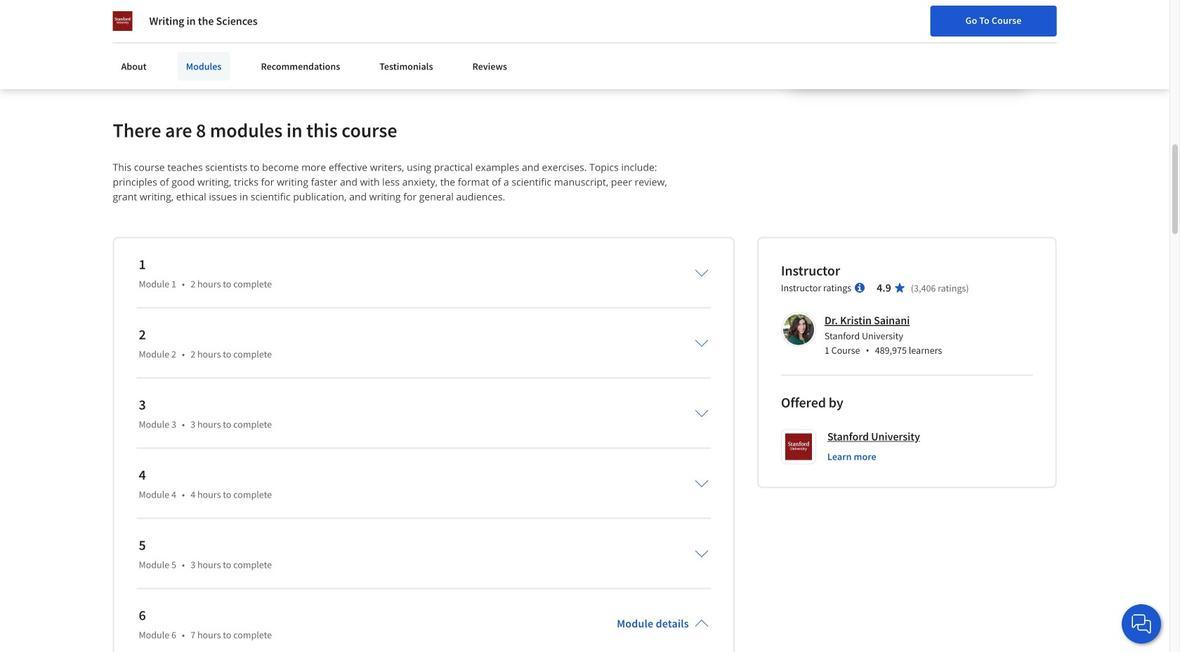 Task type: describe. For each thing, give the bounding box(es) containing it.
coursera image
[[113, 12, 202, 34]]

stanford university image
[[113, 11, 132, 31]]



Task type: vqa. For each thing, say whether or not it's contained in the screenshot.
Stanford University IMAGE
yes



Task type: locate. For each thing, give the bounding box(es) containing it.
dr. kristin sainani image
[[783, 314, 814, 345]]

coursera career certificate image
[[792, 0, 1026, 87]]



